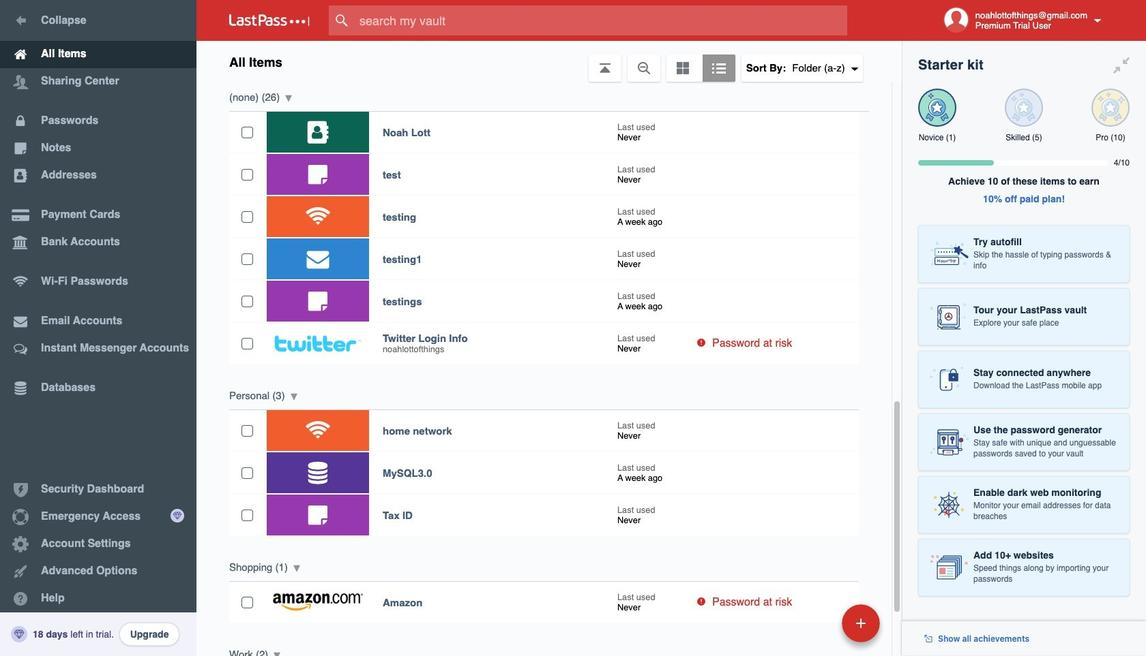 Task type: locate. For each thing, give the bounding box(es) containing it.
Search search field
[[329, 5, 874, 35]]

vault options navigation
[[196, 41, 902, 82]]

new item navigation
[[748, 601, 888, 657]]



Task type: describe. For each thing, give the bounding box(es) containing it.
new item element
[[748, 604, 885, 643]]

search my vault text field
[[329, 5, 874, 35]]

lastpass image
[[229, 14, 310, 27]]

main navigation navigation
[[0, 0, 196, 657]]



Task type: vqa. For each thing, say whether or not it's contained in the screenshot.
NEW ITEM "image" at bottom right
no



